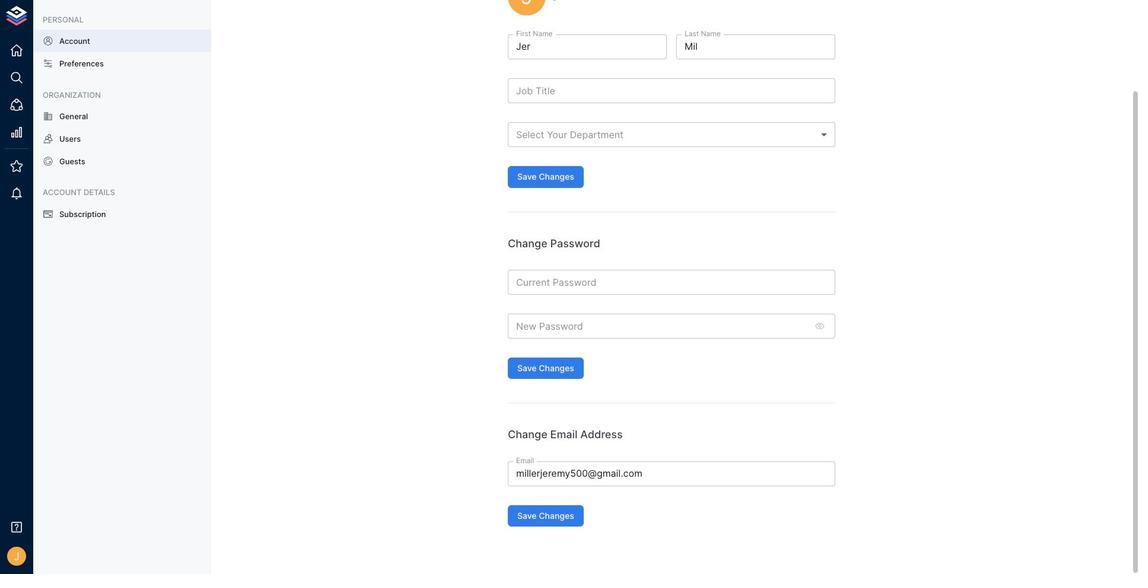 Task type: describe. For each thing, give the bounding box(es) containing it.
John text field
[[508, 35, 667, 59]]



Task type: vqa. For each thing, say whether or not it's contained in the screenshot.
Bookmark icon
no



Task type: locate. For each thing, give the bounding box(es) containing it.
Password password field
[[508, 270, 836, 295], [508, 314, 808, 339]]

None field
[[508, 122, 836, 147]]

CEO text field
[[508, 78, 836, 103]]

1 password password field from the top
[[508, 270, 836, 295]]

2 password password field from the top
[[508, 314, 808, 339]]

0 vertical spatial password password field
[[508, 270, 836, 295]]

1 vertical spatial password password field
[[508, 314, 808, 339]]

Doe text field
[[677, 35, 836, 59]]

you@example.com text field
[[508, 461, 836, 486]]



